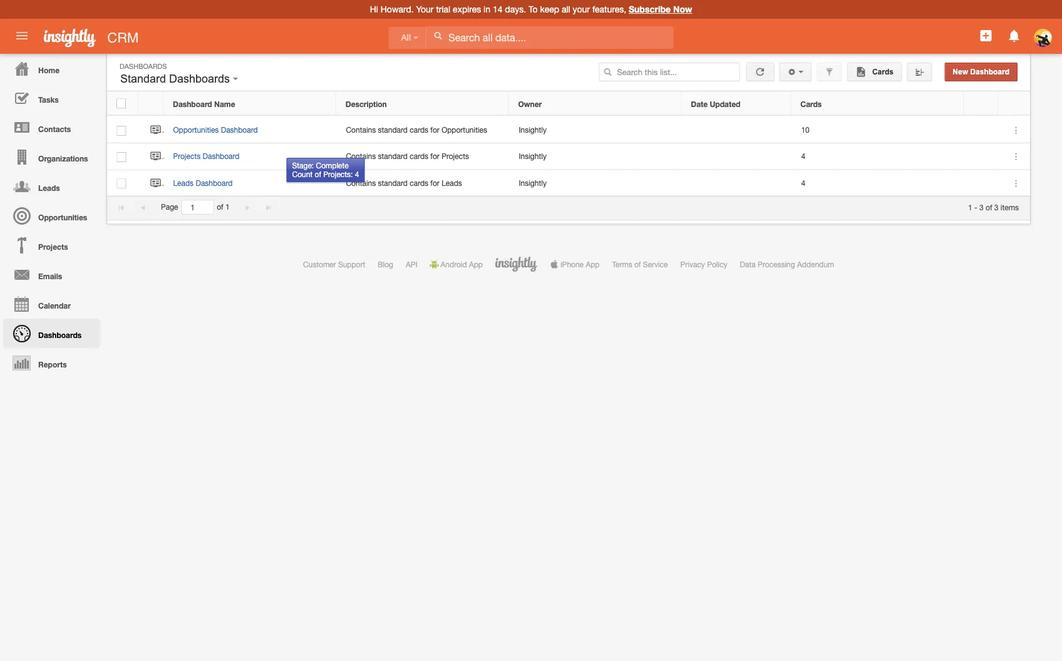 Task type: describe. For each thing, give the bounding box(es) containing it.
terms of service link
[[612, 260, 668, 269]]

dashboards inside button
[[169, 72, 230, 85]]

processing
[[758, 260, 795, 269]]

of right -
[[986, 203, 992, 212]]

contains standard cards for leads cell
[[336, 170, 509, 196]]

items
[[1001, 203, 1019, 212]]

cards for projects
[[410, 152, 428, 161]]

-
[[975, 203, 977, 212]]

subscribe now link
[[629, 4, 692, 14]]

days.
[[505, 4, 526, 14]]

10 cell
[[792, 117, 964, 144]]

support
[[338, 260, 365, 269]]

subscribe
[[629, 4, 671, 14]]

all
[[401, 33, 411, 43]]

dashboard for projects dashboard
[[203, 152, 240, 161]]

standard dashboards button
[[117, 70, 241, 88]]

api link
[[406, 260, 417, 269]]

customer
[[303, 260, 336, 269]]

opportunities link
[[3, 201, 100, 230]]

leads inside cell
[[442, 178, 462, 187]]

updated
[[710, 100, 740, 108]]

home link
[[3, 54, 100, 83]]

blog link
[[378, 260, 393, 269]]

contains standard cards for opportunities cell
[[336, 117, 509, 144]]

features,
[[592, 4, 626, 14]]

contacts
[[38, 125, 71, 133]]

all link
[[389, 27, 426, 49]]

contains standard cards for leads
[[346, 178, 462, 187]]

dashboard for opportunities dashboard
[[221, 126, 258, 134]]

privacy policy
[[680, 260, 728, 269]]

iphone app
[[560, 260, 600, 269]]

leads for leads dashboard
[[173, 178, 194, 187]]

2 1 from the left
[[968, 203, 972, 212]]

10
[[801, 126, 810, 134]]

howard.
[[381, 4, 414, 14]]

leads dashboard
[[173, 178, 233, 187]]

calendar
[[38, 301, 71, 310]]

cards link
[[847, 63, 902, 81]]

show list view filters image
[[825, 68, 834, 76]]

service
[[643, 260, 668, 269]]

new
[[953, 68, 968, 76]]

contains for contains standard cards for opportunities
[[346, 126, 376, 134]]

name
[[214, 100, 235, 108]]

data processing addendum link
[[740, 260, 834, 269]]

date updated
[[691, 100, 740, 108]]

standard for contains standard cards for opportunities
[[378, 126, 408, 134]]

14
[[493, 4, 503, 14]]

of inside stage: complete count of projects: 4
[[315, 170, 321, 179]]

emails
[[38, 272, 62, 281]]

dashboard for leads dashboard
[[196, 178, 233, 187]]

projects dashboard
[[173, 152, 240, 161]]

row containing projects dashboard
[[107, 144, 1030, 170]]

complete
[[316, 161, 349, 170]]

api
[[406, 260, 417, 269]]

dashboard name
[[173, 100, 235, 108]]

blog
[[378, 260, 393, 269]]

notifications image
[[1007, 28, 1022, 43]]

4 cell for contains standard cards for leads
[[792, 170, 964, 196]]

4 inside stage: complete count of projects: 4
[[355, 170, 359, 179]]

stage:
[[292, 161, 314, 170]]

stage: complete count of projects: 4
[[292, 161, 359, 179]]

4 for contains standard cards for leads
[[801, 178, 805, 187]]

opportunities for opportunities
[[38, 213, 87, 222]]

standard for contains standard cards for leads
[[378, 178, 408, 187]]

projects link
[[3, 230, 100, 260]]

insightly cell for contains standard cards for projects
[[509, 144, 682, 170]]

tasks
[[38, 95, 59, 104]]

date
[[691, 100, 708, 108]]

search image
[[603, 68, 612, 76]]

projects for projects dashboard
[[173, 152, 201, 161]]

for for projects
[[430, 152, 440, 161]]

to
[[529, 4, 538, 14]]

projects inside 'cell'
[[442, 152, 469, 161]]

of right terms
[[634, 260, 641, 269]]

owner
[[518, 100, 542, 108]]

for for leads
[[430, 178, 440, 187]]

for for opportunities
[[430, 126, 440, 134]]

cards for leads
[[410, 178, 428, 187]]

privacy
[[680, 260, 705, 269]]

projects dashboard link
[[173, 152, 246, 161]]

expires
[[453, 4, 481, 14]]

your
[[573, 4, 590, 14]]

page
[[161, 203, 178, 212]]

contains standard cards for projects
[[346, 152, 469, 161]]

cards inside cards link
[[870, 68, 894, 76]]

dashboards inside navigation
[[38, 331, 82, 339]]

2 3 from the left
[[994, 203, 999, 212]]

reports link
[[3, 348, 100, 378]]

1 - 3 of 3 items
[[968, 203, 1019, 212]]

white image
[[434, 31, 442, 40]]

emails link
[[3, 260, 100, 289]]

opportunities inside cell
[[442, 126, 487, 134]]

dashboard for new dashboard
[[970, 68, 1010, 76]]

crm
[[107, 29, 139, 45]]



Task type: locate. For each thing, give the bounding box(es) containing it.
projects:
[[323, 170, 353, 179]]

privacy policy link
[[680, 260, 728, 269]]

Search this list... text field
[[599, 63, 740, 81]]

cards down contains standard cards for projects 'cell'
[[410, 178, 428, 187]]

row group containing opportunities dashboard
[[107, 117, 1030, 196]]

dashboard right new
[[970, 68, 1010, 76]]

3 contains from the top
[[346, 178, 376, 187]]

of 1
[[217, 203, 230, 212]]

3 standard from the top
[[378, 178, 408, 187]]

2 insightly from the top
[[519, 152, 547, 161]]

count
[[292, 170, 313, 179]]

row containing opportunities dashboard
[[107, 117, 1030, 144]]

description
[[346, 100, 387, 108]]

cards
[[410, 126, 428, 134], [410, 152, 428, 161], [410, 178, 428, 187]]

standard up contains standard cards for projects
[[378, 126, 408, 134]]

3 for from the top
[[430, 178, 440, 187]]

projects up emails 'link'
[[38, 242, 68, 251]]

in
[[484, 4, 490, 14]]

1 vertical spatial contains
[[346, 152, 376, 161]]

for
[[430, 126, 440, 134], [430, 152, 440, 161], [430, 178, 440, 187]]

app right iphone
[[586, 260, 600, 269]]

1 field
[[182, 201, 213, 214]]

0 vertical spatial for
[[430, 126, 440, 134]]

dashboards up reports link
[[38, 331, 82, 339]]

dashboard down opportunities dashboard link
[[203, 152, 240, 161]]

2 app from the left
[[586, 260, 600, 269]]

cog image
[[788, 68, 796, 76]]

organizations link
[[3, 142, 100, 172]]

opportunities for opportunities dashboard
[[173, 126, 219, 134]]

2 insightly cell from the top
[[509, 144, 682, 170]]

navigation
[[0, 54, 100, 378]]

0 horizontal spatial projects
[[38, 242, 68, 251]]

1 vertical spatial dashboards
[[169, 72, 230, 85]]

4 row from the top
[[107, 170, 1030, 196]]

contains
[[346, 126, 376, 134], [346, 152, 376, 161], [346, 178, 376, 187]]

insightly cell for contains standard cards for opportunities
[[509, 117, 682, 144]]

row containing dashboard name
[[107, 92, 1030, 115]]

3 insightly cell from the top
[[509, 170, 682, 196]]

1 for from the top
[[430, 126, 440, 134]]

insightly cell for contains standard cards for leads
[[509, 170, 682, 196]]

row containing leads dashboard
[[107, 170, 1030, 196]]

contacts link
[[3, 113, 100, 142]]

1 horizontal spatial 1
[[968, 203, 972, 212]]

1 horizontal spatial cards
[[870, 68, 894, 76]]

standard
[[378, 126, 408, 134], [378, 152, 408, 161], [378, 178, 408, 187]]

0 horizontal spatial 1
[[225, 203, 230, 212]]

dashboards link
[[3, 319, 100, 348]]

0 vertical spatial contains
[[346, 126, 376, 134]]

home
[[38, 66, 60, 75]]

1 horizontal spatial 3
[[994, 203, 999, 212]]

your
[[416, 4, 434, 14]]

projects down contains standard cards for opportunities cell
[[442, 152, 469, 161]]

dashboards up standard
[[120, 62, 167, 70]]

refresh list image
[[754, 68, 766, 76]]

projects for projects
[[38, 242, 68, 251]]

None checkbox
[[116, 99, 126, 109], [117, 126, 126, 136], [116, 99, 126, 109], [117, 126, 126, 136]]

of right count at the top left of page
[[315, 170, 321, 179]]

2 horizontal spatial dashboards
[[169, 72, 230, 85]]

2 horizontal spatial opportunities
[[442, 126, 487, 134]]

contains standard cards for projects cell
[[336, 144, 509, 170]]

standard dashboards
[[120, 72, 233, 85]]

row group
[[107, 117, 1030, 196]]

all
[[562, 4, 570, 14]]

standard down contains standard cards for projects
[[378, 178, 408, 187]]

1 vertical spatial insightly
[[519, 152, 547, 161]]

standard for contains standard cards for projects
[[378, 152, 408, 161]]

2 4 cell from the top
[[792, 170, 964, 196]]

contains down complete
[[346, 178, 376, 187]]

opportunities inside navigation
[[38, 213, 87, 222]]

0 horizontal spatial opportunities
[[38, 213, 87, 222]]

contains for contains standard cards for leads
[[346, 178, 376, 187]]

calendar link
[[3, 289, 100, 319]]

cell
[[682, 117, 792, 144], [964, 117, 999, 144], [682, 144, 792, 170], [964, 144, 999, 170], [682, 170, 792, 196], [964, 170, 999, 196]]

cards up 10
[[801, 100, 822, 108]]

1 cards from the top
[[410, 126, 428, 134]]

1 horizontal spatial app
[[586, 260, 600, 269]]

leads up the page
[[173, 178, 194, 187]]

3 left items
[[994, 203, 999, 212]]

app for android app
[[469, 260, 483, 269]]

dashboard down name
[[221, 126, 258, 134]]

2 vertical spatial contains
[[346, 178, 376, 187]]

android
[[441, 260, 467, 269]]

3 insightly from the top
[[519, 178, 547, 187]]

app right android
[[469, 260, 483, 269]]

cards up contains standard cards for projects 'cell'
[[410, 126, 428, 134]]

insightly for contains standard cards for leads
[[519, 178, 547, 187]]

2 vertical spatial insightly
[[519, 178, 547, 187]]

1
[[225, 203, 230, 212], [968, 203, 972, 212]]

standard up contains standard cards for leads
[[378, 152, 408, 161]]

insightly for contains standard cards for projects
[[519, 152, 547, 161]]

leads for leads
[[38, 184, 60, 192]]

leads link
[[3, 172, 100, 201]]

cards inside 'cell'
[[410, 152, 428, 161]]

for down contains standard cards for projects 'cell'
[[430, 178, 440, 187]]

3 right -
[[980, 203, 984, 212]]

1 horizontal spatial opportunities
[[173, 126, 219, 134]]

Search all data.... text field
[[427, 26, 673, 49]]

addendum
[[797, 260, 834, 269]]

insightly
[[519, 126, 547, 134], [519, 152, 547, 161], [519, 178, 547, 187]]

for up contains standard cards for projects 'cell'
[[430, 126, 440, 134]]

0 horizontal spatial dashboards
[[38, 331, 82, 339]]

android app
[[441, 260, 483, 269]]

policy
[[707, 260, 728, 269]]

of
[[315, 170, 321, 179], [217, 203, 223, 212], [986, 203, 992, 212], [634, 260, 641, 269]]

0 horizontal spatial app
[[469, 260, 483, 269]]

3
[[980, 203, 984, 212], [994, 203, 999, 212]]

3 row from the top
[[107, 144, 1030, 170]]

projects
[[173, 152, 201, 161], [442, 152, 469, 161], [38, 242, 68, 251]]

1 horizontal spatial projects
[[173, 152, 201, 161]]

dashboard
[[970, 68, 1010, 76], [173, 100, 212, 108], [221, 126, 258, 134], [203, 152, 240, 161], [196, 178, 233, 187]]

dashboard up of 1
[[196, 178, 233, 187]]

terms
[[612, 260, 632, 269]]

hi howard. your trial expires in 14 days. to keep all your features, subscribe now
[[370, 4, 692, 14]]

app for iphone app
[[586, 260, 600, 269]]

2 cards from the top
[[410, 152, 428, 161]]

contains down description
[[346, 126, 376, 134]]

1 vertical spatial for
[[430, 152, 440, 161]]

1 vertical spatial cards
[[410, 152, 428, 161]]

1 3 from the left
[[980, 203, 984, 212]]

keep
[[540, 4, 559, 14]]

dashboard down standard dashboards button
[[173, 100, 212, 108]]

standard inside 'cell'
[[378, 152, 408, 161]]

of right 1 "field"
[[217, 203, 223, 212]]

2 vertical spatial dashboards
[[38, 331, 82, 339]]

contains inside 'cell'
[[346, 152, 376, 161]]

2 vertical spatial standard
[[378, 178, 408, 187]]

None checkbox
[[117, 152, 126, 162], [117, 179, 126, 189], [117, 152, 126, 162], [117, 179, 126, 189]]

0 vertical spatial insightly
[[519, 126, 547, 134]]

for down contains standard cards for opportunities cell
[[430, 152, 440, 161]]

cards
[[870, 68, 894, 76], [801, 100, 822, 108]]

projects up leads dashboard on the top
[[173, 152, 201, 161]]

dashboards
[[120, 62, 167, 70], [169, 72, 230, 85], [38, 331, 82, 339]]

android app link
[[430, 260, 483, 269]]

1 contains from the top
[[346, 126, 376, 134]]

2 vertical spatial for
[[430, 178, 440, 187]]

reports
[[38, 360, 67, 369]]

0 vertical spatial cards
[[870, 68, 894, 76]]

trial
[[436, 4, 450, 14]]

1 insightly from the top
[[519, 126, 547, 134]]

0 vertical spatial cards
[[410, 126, 428, 134]]

insightly for contains standard cards for opportunities
[[519, 126, 547, 134]]

0 horizontal spatial cards
[[801, 100, 822, 108]]

standard
[[120, 72, 166, 85]]

customer support link
[[303, 260, 365, 269]]

data processing addendum
[[740, 260, 834, 269]]

tasks link
[[3, 83, 100, 113]]

0 horizontal spatial leads
[[38, 184, 60, 192]]

4 cell for contains standard cards for projects
[[792, 144, 964, 170]]

now
[[673, 4, 692, 14]]

2 horizontal spatial leads
[[442, 178, 462, 187]]

4
[[801, 152, 805, 161], [355, 170, 359, 179], [801, 178, 805, 187]]

insightly cell
[[509, 117, 682, 144], [509, 144, 682, 170], [509, 170, 682, 196]]

leads dashboard link
[[173, 178, 239, 187]]

hi
[[370, 4, 378, 14]]

1 1 from the left
[[225, 203, 230, 212]]

navigation containing home
[[0, 54, 100, 378]]

contains up projects:
[[346, 152, 376, 161]]

iphone
[[560, 260, 584, 269]]

1 4 cell from the top
[[792, 144, 964, 170]]

0 vertical spatial dashboards
[[120, 62, 167, 70]]

opportunities dashboard link
[[173, 126, 264, 134]]

1 right 1 "field"
[[225, 203, 230, 212]]

opportunities up contains standard cards for projects 'cell'
[[442, 126, 487, 134]]

2 vertical spatial cards
[[410, 178, 428, 187]]

leads down contains standard cards for projects 'cell'
[[442, 178, 462, 187]]

leads
[[173, 178, 194, 187], [442, 178, 462, 187], [38, 184, 60, 192]]

customer support
[[303, 260, 365, 269]]

contains standard cards for opportunities
[[346, 126, 487, 134]]

0 horizontal spatial 3
[[980, 203, 984, 212]]

0 vertical spatial standard
[[378, 126, 408, 134]]

1 row from the top
[[107, 92, 1030, 115]]

cards inside row
[[801, 100, 822, 108]]

new dashboard
[[953, 68, 1010, 76]]

dashboards up dashboard name
[[169, 72, 230, 85]]

contains for contains standard cards for projects
[[346, 152, 376, 161]]

new dashboard link
[[945, 63, 1018, 81]]

row
[[107, 92, 1030, 115], [107, 117, 1030, 144], [107, 144, 1030, 170], [107, 170, 1030, 196]]

2 standard from the top
[[378, 152, 408, 161]]

opportunities dashboard
[[173, 126, 258, 134]]

1 app from the left
[[469, 260, 483, 269]]

1 vertical spatial standard
[[378, 152, 408, 161]]

for inside 'cell'
[[430, 152, 440, 161]]

2 row from the top
[[107, 117, 1030, 144]]

2 contains from the top
[[346, 152, 376, 161]]

organizations
[[38, 154, 88, 163]]

1 insightly cell from the top
[[509, 117, 682, 144]]

data
[[740, 260, 756, 269]]

1 horizontal spatial dashboards
[[120, 62, 167, 70]]

leads up opportunities link
[[38, 184, 60, 192]]

4 cell
[[792, 144, 964, 170], [792, 170, 964, 196]]

2 horizontal spatial projects
[[442, 152, 469, 161]]

2 for from the top
[[430, 152, 440, 161]]

3 cards from the top
[[410, 178, 428, 187]]

4 for contains standard cards for projects
[[801, 152, 805, 161]]

cards down contains standard cards for opportunities cell
[[410, 152, 428, 161]]

1 left -
[[968, 203, 972, 212]]

opportunities down dashboard name
[[173, 126, 219, 134]]

1 horizontal spatial leads
[[173, 178, 194, 187]]

iphone app link
[[550, 260, 600, 269]]

opportunities up projects link
[[38, 213, 87, 222]]

cards for opportunities
[[410, 126, 428, 134]]

1 vertical spatial cards
[[801, 100, 822, 108]]

1 standard from the top
[[378, 126, 408, 134]]

terms of service
[[612, 260, 668, 269]]

cards left show sidebar image
[[870, 68, 894, 76]]

show sidebar image
[[915, 68, 924, 76]]



Task type: vqa. For each thing, say whether or not it's contained in the screenshot.
New Dashboard
yes



